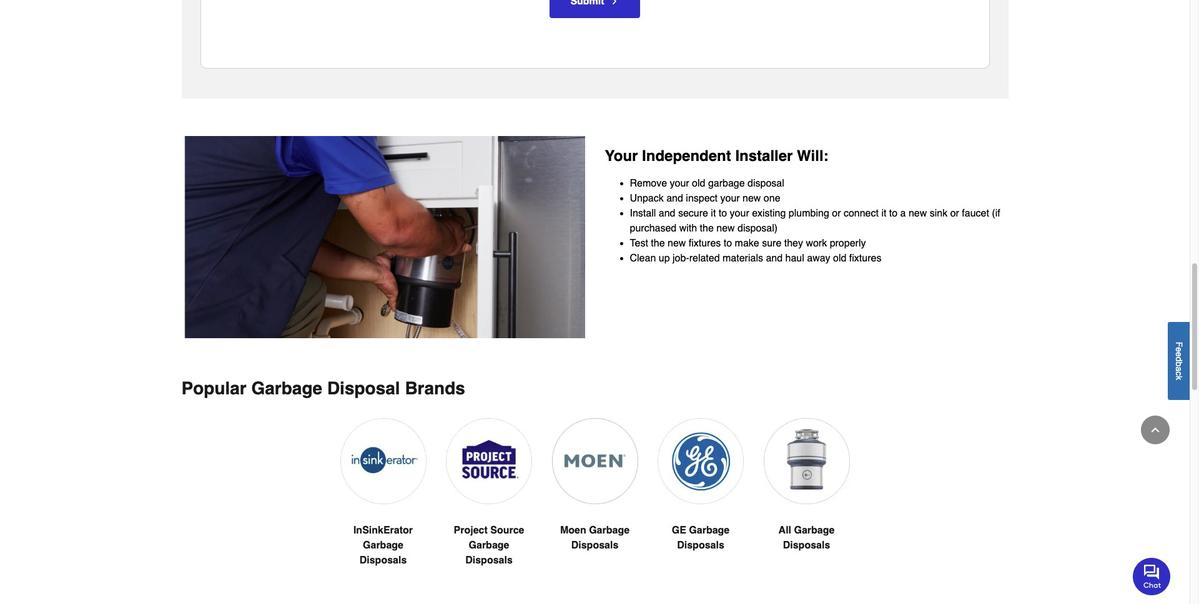 Task type: vqa. For each thing, say whether or not it's contained in the screenshot.
Maria
no



Task type: locate. For each thing, give the bounding box(es) containing it.
b
[[1175, 362, 1185, 367]]

disposals inside the ge garbage disposals
[[677, 541, 725, 552]]

0 horizontal spatial it
[[711, 208, 716, 219]]

fixtures down 'properly'
[[850, 253, 882, 264]]

1 horizontal spatial a
[[1175, 367, 1185, 372]]

0 vertical spatial and
[[667, 193, 684, 204]]

garbage inside project source garbage disposals
[[469, 541, 510, 552]]

or right sink
[[951, 208, 960, 219]]

old up 'inspect'
[[692, 178, 706, 189]]

ge garbage disposals link
[[658, 419, 744, 584]]

disposals inside moen garbage disposals
[[572, 541, 619, 552]]

fixtures
[[689, 238, 721, 249], [850, 253, 882, 264]]

2 vertical spatial your
[[730, 208, 750, 219]]

1 vertical spatial a
[[1175, 367, 1185, 372]]

disposals inside project source garbage disposals
[[466, 556, 513, 567]]

your up disposal)
[[730, 208, 750, 219]]

1 horizontal spatial old
[[834, 253, 847, 264]]

ge
[[672, 526, 687, 537]]

related
[[690, 253, 720, 264]]

disposals down insinkerator
[[360, 556, 407, 567]]

d
[[1175, 357, 1185, 362]]

popular
[[182, 379, 247, 399]]

a
[[901, 208, 906, 219], [1175, 367, 1185, 372]]

your up 'inspect'
[[670, 178, 690, 189]]

0 vertical spatial old
[[692, 178, 706, 189]]

disposals down all
[[783, 541, 831, 552]]

or left connect
[[832, 208, 841, 219]]

0 vertical spatial a
[[901, 208, 906, 219]]

installer
[[736, 148, 793, 165]]

your down garbage
[[721, 193, 740, 204]]

insinkerator
[[354, 526, 413, 537]]

disposals down ge
[[677, 541, 725, 552]]

e up d
[[1175, 347, 1185, 352]]

0 vertical spatial your
[[670, 178, 690, 189]]

to
[[719, 208, 727, 219], [890, 208, 898, 219], [724, 238, 732, 249]]

work
[[806, 238, 827, 249]]

the
[[700, 223, 714, 234], [651, 238, 665, 249]]

your
[[670, 178, 690, 189], [721, 193, 740, 204], [730, 208, 750, 219]]

chevron up image
[[1150, 424, 1162, 437]]

a person in a blue shirt installing a garbage disposal under a sink. image
[[184, 136, 585, 339]]

or
[[832, 208, 841, 219], [951, 208, 960, 219]]

disposals inside "all garbage disposals"
[[783, 541, 831, 552]]

garbage inside "all garbage disposals"
[[794, 526, 835, 537]]

garbage
[[251, 379, 322, 399], [589, 526, 630, 537], [689, 526, 730, 537], [794, 526, 835, 537], [363, 541, 404, 552], [469, 541, 510, 552]]

1 horizontal spatial it
[[882, 208, 887, 219]]

existing
[[752, 208, 786, 219]]

and
[[667, 193, 684, 204], [659, 208, 676, 219], [766, 253, 783, 264]]

the down purchased
[[651, 238, 665, 249]]

materials
[[723, 253, 764, 264]]

0 horizontal spatial or
[[832, 208, 841, 219]]

0 horizontal spatial the
[[651, 238, 665, 249]]

project
[[454, 526, 488, 537]]

new
[[743, 193, 761, 204], [909, 208, 927, 219], [717, 223, 735, 234], [668, 238, 686, 249]]

the right with
[[700, 223, 714, 234]]

1 e from the top
[[1175, 347, 1185, 352]]

your independent installer will:
[[605, 148, 829, 165]]

e
[[1175, 347, 1185, 352], [1175, 352, 1185, 357]]

1 vertical spatial the
[[651, 238, 665, 249]]

disposals down moen at bottom
[[572, 541, 619, 552]]

remove your old garbage disposal unpack and inspect your new one install and secure it to your existing plumbing or connect it to a new sink or faucet (if purchased with the new disposal) test the new fixtures to make sure they work properly clean up job-related materials and haul away old fixtures
[[630, 178, 1001, 264]]

and up purchased
[[659, 208, 676, 219]]

purchased
[[630, 223, 677, 234]]

disposals for ge
[[677, 541, 725, 552]]

they
[[785, 238, 804, 249]]

1 vertical spatial fixtures
[[850, 253, 882, 264]]

disposal
[[748, 178, 785, 189]]

2 or from the left
[[951, 208, 960, 219]]

0 vertical spatial the
[[700, 223, 714, 234]]

0 horizontal spatial fixtures
[[689, 238, 721, 249]]

0 horizontal spatial old
[[692, 178, 706, 189]]

secure
[[678, 208, 709, 219]]

disposals down source
[[466, 556, 513, 567]]

1 vertical spatial and
[[659, 208, 676, 219]]

will:
[[797, 148, 829, 165]]

it down 'inspect'
[[711, 208, 716, 219]]

garbage inside the ge garbage disposals
[[689, 526, 730, 537]]

2 it from the left
[[882, 208, 887, 219]]

e up b
[[1175, 352, 1185, 357]]

moen
[[560, 526, 587, 537]]

old
[[692, 178, 706, 189], [834, 253, 847, 264]]

make
[[735, 238, 760, 249]]

clean
[[630, 253, 656, 264]]

moen garbage disposals link
[[552, 419, 638, 584]]

old down 'properly'
[[834, 253, 847, 264]]

1 horizontal spatial the
[[700, 223, 714, 234]]

it right connect
[[882, 208, 887, 219]]

garbage
[[709, 178, 745, 189]]

0 vertical spatial fixtures
[[689, 238, 721, 249]]

g e logo. image
[[658, 419, 744, 505]]

it
[[711, 208, 716, 219], [882, 208, 887, 219]]

and up secure
[[667, 193, 684, 204]]

all garbage disposals. image
[[764, 419, 850, 505]]

project source garbage disposals link
[[446, 419, 532, 599]]

a left sink
[[901, 208, 906, 219]]

sink
[[930, 208, 948, 219]]

a up the k
[[1175, 367, 1185, 372]]

insinkerator garbage disposals link
[[340, 419, 426, 599]]

garbage inside insinkerator garbage disposals
[[363, 541, 404, 552]]

job-
[[673, 253, 690, 264]]

garbage inside moen garbage disposals
[[589, 526, 630, 537]]

fixtures up 'related'
[[689, 238, 721, 249]]

disposals
[[572, 541, 619, 552], [677, 541, 725, 552], [783, 541, 831, 552], [360, 556, 407, 567], [466, 556, 513, 567]]

0 horizontal spatial a
[[901, 208, 906, 219]]

and down sure
[[766, 253, 783, 264]]

disposals for moen
[[572, 541, 619, 552]]

new left sink
[[909, 208, 927, 219]]

1 it from the left
[[711, 208, 716, 219]]

1 horizontal spatial or
[[951, 208, 960, 219]]

disposals inside insinkerator garbage disposals
[[360, 556, 407, 567]]



Task type: describe. For each thing, give the bounding box(es) containing it.
garbage for all
[[794, 526, 835, 537]]

remove
[[630, 178, 667, 189]]

new up job-
[[668, 238, 686, 249]]

f
[[1175, 342, 1185, 347]]

2 vertical spatial and
[[766, 253, 783, 264]]

disposals for insinkerator
[[360, 556, 407, 567]]

inspect
[[686, 193, 718, 204]]

garbage for ge
[[689, 526, 730, 537]]

moen garbage disposals
[[560, 526, 630, 552]]

moen logo. image
[[552, 419, 638, 505]]

independent
[[642, 148, 732, 165]]

your
[[605, 148, 638, 165]]

ge garbage disposals
[[672, 526, 730, 552]]

chat invite button image
[[1133, 558, 1172, 596]]

chevron right image
[[610, 0, 620, 6]]

k
[[1175, 376, 1185, 380]]

brands
[[405, 379, 465, 399]]

insinkerator logo. image
[[340, 419, 426, 505]]

install
[[630, 208, 656, 219]]

all garbage disposals
[[779, 526, 835, 552]]

f e e d b a c k button
[[1168, 322, 1190, 400]]

disposal)
[[738, 223, 778, 234]]

1 vertical spatial old
[[834, 253, 847, 264]]

garbage for insinkerator
[[363, 541, 404, 552]]

1 horizontal spatial fixtures
[[850, 253, 882, 264]]

(if
[[992, 208, 1001, 219]]

to right secure
[[719, 208, 727, 219]]

sure
[[762, 238, 782, 249]]

disposals for all
[[783, 541, 831, 552]]

connect
[[844, 208, 879, 219]]

1 vertical spatial your
[[721, 193, 740, 204]]

one
[[764, 193, 781, 204]]

1 or from the left
[[832, 208, 841, 219]]

a inside remove your old garbage disposal unpack and inspect your new one install and secure it to your existing plumbing or connect it to a new sink or faucet (if purchased with the new disposal) test the new fixtures to make sure they work properly clean up job-related materials and haul away old fixtures
[[901, 208, 906, 219]]

test
[[630, 238, 648, 249]]

all garbage disposals link
[[764, 419, 850, 584]]

faucet
[[962, 208, 990, 219]]

away
[[807, 253, 831, 264]]

a inside button
[[1175, 367, 1185, 372]]

garbage for moen
[[589, 526, 630, 537]]

popular garbage disposal brands
[[182, 379, 465, 399]]

project source logo. image
[[446, 419, 532, 505]]

properly
[[830, 238, 866, 249]]

insinkerator garbage disposals
[[354, 526, 413, 567]]

f e e d b a c k
[[1175, 342, 1185, 380]]

source
[[491, 526, 525, 537]]

new left the one on the top of the page
[[743, 193, 761, 204]]

disposal
[[327, 379, 400, 399]]

project source garbage disposals
[[454, 526, 525, 567]]

garbage for popular
[[251, 379, 322, 399]]

scroll to top element
[[1142, 416, 1170, 445]]

haul
[[786, 253, 805, 264]]

with
[[680, 223, 697, 234]]

up
[[659, 253, 670, 264]]

to right connect
[[890, 208, 898, 219]]

plumbing
[[789, 208, 830, 219]]

unpack
[[630, 193, 664, 204]]

to left make
[[724, 238, 732, 249]]

new up make
[[717, 223, 735, 234]]

2 e from the top
[[1175, 352, 1185, 357]]

all
[[779, 526, 792, 537]]

c
[[1175, 372, 1185, 376]]



